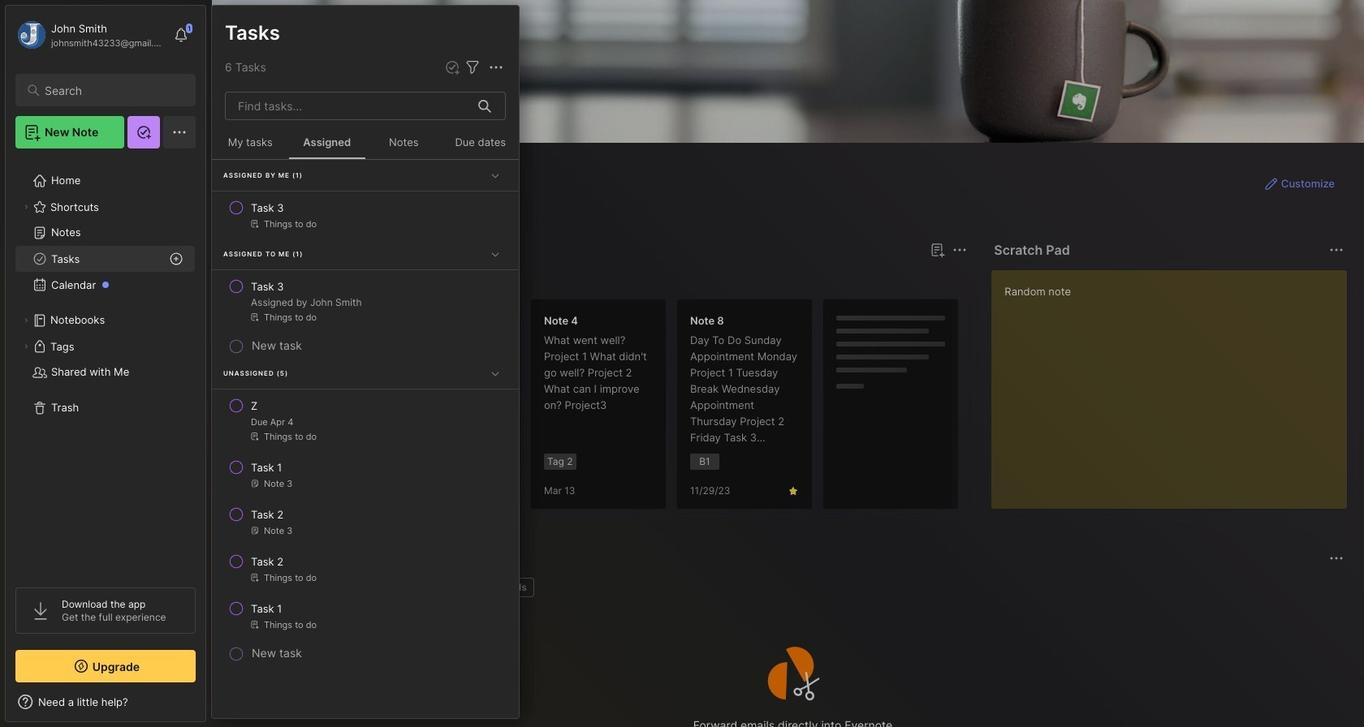 Task type: vqa. For each thing, say whether or not it's contained in the screenshot.
THE 'NEW TASK' image
yes



Task type: describe. For each thing, give the bounding box(es) containing it.
task 3 1 cell
[[251, 200, 284, 216]]

2 tab list from the top
[[241, 578, 1342, 598]]

2 row from the top
[[219, 272, 513, 331]]

task 1 7 cell
[[251, 460, 282, 476]]

task 2 8 cell
[[251, 507, 284, 523]]

WHAT'S NEW field
[[6, 690, 206, 716]]

tree inside main element
[[6, 158, 206, 574]]

3 row from the top
[[219, 392, 513, 450]]

task 2 9 cell
[[251, 554, 284, 570]]

collapse unassigned image
[[487, 365, 504, 382]]

task 1 10 cell
[[251, 601, 282, 617]]

Filter tasks field
[[463, 58, 483, 77]]

expand notebooks image
[[21, 316, 31, 326]]

filter tasks image
[[463, 58, 483, 77]]

more actions and view options image
[[487, 58, 506, 77]]

Search text field
[[45, 83, 181, 98]]

4 row from the top
[[219, 453, 513, 497]]

click to collapse image
[[205, 698, 217, 717]]

5 row from the top
[[219, 500, 513, 544]]

z 6 cell
[[251, 398, 258, 414]]

collapse assignedbyme image
[[487, 167, 504, 183]]

1 row from the top
[[219, 193, 513, 237]]

7 row from the top
[[219, 595, 513, 639]]



Task type: locate. For each thing, give the bounding box(es) containing it.
tree
[[6, 158, 206, 574]]

task 3 3 cell
[[251, 279, 284, 295]]

main element
[[0, 0, 211, 728]]

new task image
[[444, 59, 461, 76]]

tab list
[[241, 270, 965, 289], [241, 578, 1342, 598]]

1 tab list from the top
[[241, 270, 965, 289]]

tab
[[241, 270, 289, 289], [296, 270, 361, 289], [241, 578, 303, 598], [310, 578, 359, 598], [489, 578, 534, 598]]

collapse assignedtome image
[[487, 246, 504, 262]]

row group
[[212, 160, 519, 666], [238, 299, 1365, 520]]

More actions and view options field
[[483, 58, 506, 77]]

none search field inside main element
[[45, 80, 181, 100]]

row
[[219, 193, 513, 237], [219, 272, 513, 331], [219, 392, 513, 450], [219, 453, 513, 497], [219, 500, 513, 544], [219, 548, 513, 591], [219, 595, 513, 639]]

Start writing… text field
[[1005, 271, 1347, 496]]

1 vertical spatial tab list
[[241, 578, 1342, 598]]

6 row from the top
[[219, 548, 513, 591]]

expand tags image
[[21, 342, 31, 352]]

Find tasks… text field
[[228, 93, 469, 119]]

0 vertical spatial tab list
[[241, 270, 965, 289]]

Account field
[[15, 19, 166, 51]]

None search field
[[45, 80, 181, 100]]



